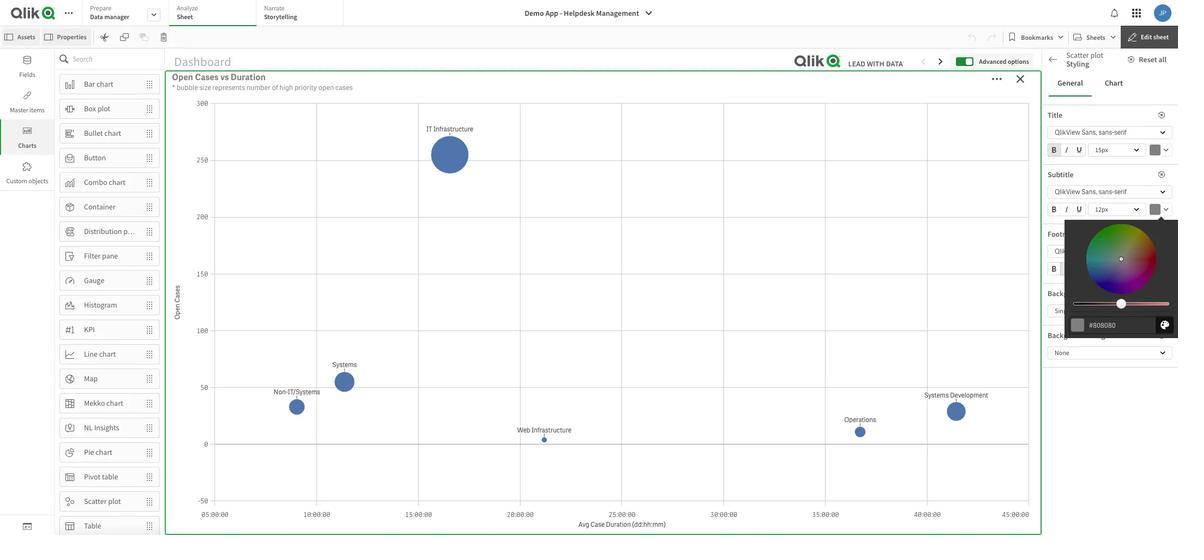 Task type: locate. For each thing, give the bounding box(es) containing it.
2 group from the top
[[1048, 203, 1087, 218]]

time
[[285, 358, 305, 370]]

histogram
[[84, 300, 117, 310]]

10 move image from the top
[[140, 493, 159, 511]]

sans, for footnote
[[1082, 247, 1098, 256]]

1 vertical spatial qlikview sans, sans-serif
[[1055, 188, 1127, 197]]

group up want
[[1048, 203, 1087, 218]]

1 vertical spatial qlikview
[[1055, 188, 1081, 197]]

qlikview sans, sans-serif
[[1055, 128, 1127, 137], [1055, 188, 1127, 197], [1055, 247, 1127, 256]]

*
[[172, 83, 175, 92]]

scatter chart image
[[1051, 60, 1060, 69]]

move image
[[140, 100, 159, 118], [140, 173, 159, 192], [140, 198, 159, 216], [140, 272, 159, 290], [140, 345, 159, 364], [140, 394, 159, 413], [140, 444, 159, 462], [140, 468, 159, 487], [140, 517, 159, 536]]

0 vertical spatial state
[[1048, 188, 1065, 198]]

1 horizontal spatial size
[[1073, 342, 1085, 352]]

open for open cases by priority type
[[534, 146, 555, 158]]

4 move image from the top
[[140, 272, 159, 290]]

edit
[[1142, 33, 1153, 41]]

scatter plot
[[84, 497, 121, 507]]

master items button
[[0, 84, 55, 120]]

7 move image from the top
[[140, 444, 159, 462]]

group
[[1048, 144, 1087, 159], [1048, 203, 1087, 218], [1048, 263, 1087, 278]]

presentation
[[1057, 260, 1098, 270]]

3 move image from the top
[[140, 198, 159, 216]]

off
[[1048, 323, 1058, 333]]

0 vertical spatial chart
[[1068, 60, 1086, 69]]

2 qlikview sans, sans-serif from the top
[[1055, 188, 1127, 197]]

cases
[[336, 83, 353, 92]]

2 vertical spatial triangle right image
[[1043, 527, 1057, 532]]

1 vertical spatial state
[[1129, 234, 1143, 242]]

2 vertical spatial qlikview
[[1055, 247, 1081, 256]]

0 horizontal spatial size
[[199, 83, 211, 92]]

alternate states
[[1057, 168, 1106, 178]]

size
[[199, 83, 211, 92], [1073, 342, 1085, 352]]

0 vertical spatial scatter
[[1067, 50, 1090, 60]]

1 group from the top
[[1048, 144, 1087, 159]]

0 horizontal spatial color
[[1074, 307, 1088, 315]]

qlikview sans, sans-serif for subtitle
[[1055, 188, 1127, 197]]

1 qlikview sans, sans-serif button from the top
[[1048, 126, 1173, 139]]

2 qlikview from the top
[[1055, 188, 1081, 197]]

0 vertical spatial qlikview
[[1055, 128, 1081, 137]]

chart for combo chart
[[109, 177, 126, 187]]

variables image
[[23, 523, 32, 531]]

scatter right scatter chart icon
[[1067, 50, 1090, 60]]

1 triangle right image from the top
[[1043, 150, 1057, 155]]

app
[[546, 8, 559, 18]]

chart suggestions
[[1068, 60, 1127, 69]]

3 qlikview from the top
[[1055, 247, 1081, 256]]

4 move image from the top
[[140, 222, 159, 241]]

12px
[[1096, 205, 1109, 213]]

0 vertical spatial sans-
[[1099, 128, 1115, 137]]

want
[[1064, 226, 1078, 234]]

2 move image from the top
[[140, 124, 159, 143]]

serif down set
[[1115, 247, 1127, 256]]

1 move image from the top
[[140, 100, 159, 118]]

tab list containing prepare
[[82, 0, 348, 27]]

move image for table
[[140, 517, 159, 536]]

application
[[0, 0, 1179, 536]]

tab list
[[82, 0, 348, 27], [1049, 70, 1172, 97]]

scatter for scatter plot styling
[[1067, 50, 1090, 60]]

sans- for title
[[1099, 128, 1115, 137]]

1 horizontal spatial color
[[1090, 289, 1106, 299]]

chart for pie chart
[[96, 448, 112, 458]]

cases
[[195, 72, 219, 83], [339, 75, 385, 98], [643, 75, 688, 98], [919, 75, 964, 98], [557, 146, 580, 158], [239, 358, 262, 370]]

qlikview sans, sans-serif button up the 15px dropdown button
[[1048, 126, 1173, 139]]

chart button
[[1097, 70, 1132, 97]]

low
[[824, 75, 856, 98]]

0 vertical spatial sans,
[[1082, 128, 1098, 137]]

priority inside high priority cases 72
[[280, 75, 336, 98]]

qlikview down "title"
[[1055, 128, 1081, 137]]

0 horizontal spatial scatter
[[84, 497, 107, 507]]

plot for distribution plot
[[124, 227, 136, 236]]

custom objects button
[[0, 155, 55, 191]]

medium
[[519, 75, 580, 98]]

assets button
[[2, 28, 40, 46]]

1 background from the top
[[1048, 289, 1088, 299]]

3 group from the top
[[1048, 263, 1087, 278]]

hex code text field
[[1083, 316, 1156, 335]]

0 vertical spatial color
[[1090, 289, 1106, 299]]

scatter up table
[[84, 497, 107, 507]]

bar chart
[[84, 79, 113, 89]]

plot inside the "scatter plot styling"
[[1091, 50, 1104, 60]]

1 vertical spatial qlikview sans, sans-serif button
[[1048, 186, 1173, 199]]

15px button
[[1089, 144, 1147, 157]]

title
[[1048, 110, 1063, 120]]

tooltip
[[1065, 217, 1179, 339]]

0 vertical spatial open
[[172, 72, 193, 83]]

1 vertical spatial tab list
[[1049, 70, 1172, 97]]

1 sans, from the top
[[1082, 128, 1098, 137]]

5 move image from the top
[[140, 345, 159, 364]]

2 sans, from the top
[[1082, 188, 1098, 197]]

1 vertical spatial color
[[1074, 307, 1088, 315]]

qlikview sans, sans-serif button
[[1048, 245, 1173, 258]]

chart right combo
[[109, 177, 126, 187]]

open left by
[[534, 146, 555, 158]]

background color
[[1048, 289, 1106, 299]]

cases inside high priority cases 72
[[339, 75, 385, 98]]

1 vertical spatial chart
[[1105, 78, 1124, 88]]

chart down suggestions at top right
[[1105, 78, 1124, 88]]

3 sans- from the top
[[1099, 247, 1115, 256]]

nl insights
[[84, 423, 119, 433]]

plot right distribution
[[124, 227, 136, 236]]

charts
[[18, 141, 36, 150]]

1 vertical spatial sans-
[[1099, 188, 1115, 197]]

color up single color dropdown button
[[1090, 289, 1106, 299]]

chart for bar chart
[[97, 79, 113, 89]]

tooltip inside application
[[1065, 217, 1179, 339]]

plot down sheets
[[1091, 50, 1104, 60]]

8 move image from the top
[[140, 370, 159, 388]]

3 move image from the top
[[140, 149, 159, 167]]

link image
[[23, 91, 32, 100]]

2 vertical spatial serif
[[1115, 247, 1127, 256]]

1 horizontal spatial state
[[1129, 234, 1143, 242]]

plot right box
[[98, 104, 110, 114]]

open left the &
[[170, 358, 192, 370]]

bookmarks
[[1022, 33, 1054, 41]]

qlikview inside dropdown button
[[1055, 247, 1081, 256]]

pivot
[[84, 472, 100, 482]]

edit sheet button
[[1121, 26, 1179, 49]]

1 vertical spatial triangle right image
[[1043, 507, 1057, 512]]

general button
[[1049, 70, 1092, 97]]

you left the in the top right of the page
[[1088, 234, 1097, 242]]

custom
[[6, 177, 27, 185]]

0 vertical spatial tab list
[[82, 0, 348, 27]]

chart up general button
[[1068, 60, 1086, 69]]

2 background from the top
[[1048, 331, 1088, 341]]

2 vertical spatial sans,
[[1082, 247, 1098, 256]]

0 vertical spatial triangle right image
[[1043, 150, 1057, 155]]

prepare
[[90, 4, 112, 12]]

qlikview sans, sans-serif button up 12px dropdown button
[[1048, 186, 1173, 199]]

color right the single
[[1074, 307, 1088, 315]]

2 vertical spatial sans-
[[1099, 247, 1115, 256]]

1 horizontal spatial scatter
[[1067, 50, 1090, 60]]

plot for box plot
[[98, 104, 110, 114]]

background up bubble size
[[1048, 331, 1088, 341]]

to right set
[[1144, 234, 1150, 242]]

chart
[[97, 79, 113, 89], [104, 128, 121, 138], [109, 177, 126, 187], [99, 349, 116, 359], [107, 399, 123, 408], [96, 448, 112, 458]]

5 move image from the top
[[140, 247, 159, 266]]

qlikview sans, sans-serif inside dropdown button
[[1055, 247, 1127, 256]]

chart right mekko
[[107, 399, 123, 408]]

sans- up 15px on the right top of the page
[[1099, 128, 1115, 137]]

copy image
[[120, 33, 129, 41]]

qlikview down visualizations,
[[1055, 247, 1081, 256]]

3 serif from the top
[[1115, 247, 1127, 256]]

chart right bar
[[97, 79, 113, 89]]

qlikview
[[1055, 128, 1081, 137], [1055, 188, 1081, 197], [1055, 247, 1081, 256]]

priority inside medium priority cases 142
[[584, 75, 639, 98]]

group for title
[[1048, 144, 1087, 159]]

2 qlikview sans, sans-serif button from the top
[[1048, 186, 1173, 199]]

2 serif from the top
[[1115, 188, 1127, 197]]

by
[[582, 146, 591, 158]]

general inside button
[[1058, 78, 1084, 88]]

1 vertical spatial serif
[[1115, 188, 1127, 197]]

nl
[[84, 423, 93, 433]]

open
[[172, 72, 193, 83], [534, 146, 555, 158], [170, 358, 192, 370]]

move image for distribution plot
[[140, 222, 159, 241]]

triangle right image
[[1043, 150, 1057, 155], [1043, 507, 1057, 512], [1043, 527, 1057, 532]]

qlikview for footnote
[[1055, 247, 1081, 256]]

state right set
[[1129, 234, 1143, 242]]

serif for footnote
[[1115, 247, 1127, 256]]

2 vertical spatial group
[[1048, 263, 1087, 278]]

1 sans- from the top
[[1099, 128, 1115, 137]]

0 horizontal spatial chart
[[1068, 60, 1086, 69]]

background for background image
[[1048, 331, 1088, 341]]

group down appearance
[[1048, 144, 1087, 159]]

qlikview sans, sans-serif up 15px on the right top of the page
[[1055, 128, 1127, 137]]

if you want to add the object to master visualizations, you need to set state to <inherited>.
[[1048, 226, 1151, 251]]

move image for container
[[140, 198, 159, 216]]

color for single color
[[1074, 307, 1088, 315]]

sans, up 15px on the right top of the page
[[1082, 128, 1098, 137]]

open for open & resolved cases over time
[[170, 358, 192, 370]]

over
[[264, 358, 283, 370]]

open & resolved cases over time
[[170, 358, 305, 370]]

sans- down need
[[1099, 247, 1115, 256]]

bubble
[[177, 83, 198, 92]]

1 vertical spatial sans,
[[1082, 188, 1098, 197]]

sans- up 12px
[[1099, 188, 1115, 197]]

6 move image from the top
[[140, 296, 159, 315]]

qlikview sans, sans-serif up presentation
[[1055, 247, 1127, 256]]

qlikview sans, sans-serif button for subtitle
[[1048, 186, 1173, 199]]

move image for nl insights
[[140, 419, 159, 438]]

pivot table
[[84, 472, 118, 482]]

box
[[84, 104, 96, 114]]

size right 'bubble'
[[199, 83, 211, 92]]

priority inside low priority cases 203
[[860, 75, 916, 98]]

0 vertical spatial size
[[199, 83, 211, 92]]

chart right line
[[99, 349, 116, 359]]

2 vertical spatial qlikview sans, sans-serif
[[1055, 247, 1127, 256]]

plot for scatter plot
[[108, 497, 121, 507]]

1 horizontal spatial tab list
[[1049, 70, 1172, 97]]

general down styling
[[1058, 78, 1084, 88]]

chart right bullet
[[104, 128, 121, 138]]

to
[[1079, 226, 1084, 234], [1125, 226, 1131, 234], [1113, 234, 1119, 242], [1144, 234, 1150, 242]]

12px button
[[1089, 203, 1147, 216]]

database image
[[23, 56, 32, 64]]

1 vertical spatial size
[[1073, 342, 1085, 352]]

0 vertical spatial serif
[[1115, 128, 1127, 137]]

open inside open cases vs duration * bubble size represents number of high priority open cases
[[172, 72, 193, 83]]

fields button
[[0, 49, 55, 84]]

chart right pie
[[96, 448, 112, 458]]

0 vertical spatial background
[[1048, 289, 1088, 299]]

navigation off
[[1048, 311, 1083, 333]]

serif up 12px dropdown button
[[1115, 188, 1127, 197]]

high
[[280, 83, 293, 92]]

properties
[[57, 33, 87, 41]]

2 move image from the top
[[140, 173, 159, 192]]

1 horizontal spatial chart
[[1105, 78, 1124, 88]]

vs
[[220, 72, 229, 83]]

3 sans, from the top
[[1082, 247, 1098, 256]]

master items
[[10, 106, 45, 114]]

mekko chart
[[84, 399, 123, 408]]

1 qlikview sans, sans-serif from the top
[[1055, 128, 1127, 137]]

group up the 'palette' icon
[[1048, 263, 1087, 278]]

1 vertical spatial group
[[1048, 203, 1087, 218]]

you right if
[[1053, 226, 1063, 234]]

open left "vs"
[[172, 72, 193, 83]]

demo
[[525, 8, 544, 18]]

sans- for subtitle
[[1099, 188, 1115, 197]]

general
[[1058, 78, 1084, 88], [1057, 148, 1082, 158]]

demo app - helpdesk management
[[525, 8, 639, 18]]

move image for pie chart
[[140, 444, 159, 462]]

qlikview down subtitle
[[1055, 188, 1081, 197]]

serif inside dropdown button
[[1115, 247, 1127, 256]]

8 move image from the top
[[140, 468, 159, 487]]

scatter inside the "scatter plot styling"
[[1067, 50, 1090, 60]]

open cases vs duration * bubble size represents number of high priority open cases
[[172, 72, 353, 92]]

color for background color
[[1090, 289, 1106, 299]]

combo chart
[[84, 177, 126, 187]]

plot for scatter plot styling
[[1091, 50, 1104, 60]]

0 vertical spatial qlikview sans, sans-serif button
[[1048, 126, 1173, 139]]

states
[[1088, 168, 1106, 178]]

2 vertical spatial open
[[170, 358, 192, 370]]

None text field
[[1048, 426, 1142, 442]]

cut image
[[100, 33, 109, 41]]

open for open cases vs duration * bubble size represents number of high priority open cases
[[172, 72, 193, 83]]

sans, down states
[[1082, 188, 1098, 197]]

general up alternate
[[1057, 148, 1082, 158]]

9 move image from the top
[[140, 419, 159, 438]]

color inside dropdown button
[[1074, 307, 1088, 315]]

9 move image from the top
[[140, 517, 159, 536]]

sans, up presentation
[[1082, 247, 1098, 256]]

2 sans- from the top
[[1099, 188, 1115, 197]]

1 vertical spatial scatter
[[84, 497, 107, 507]]

single color
[[1055, 307, 1088, 315]]

chart for chart
[[1105, 78, 1124, 88]]

qlikview sans, sans-serif button
[[1048, 126, 1173, 139], [1048, 186, 1173, 199]]

button
[[84, 153, 106, 163]]

sans- inside dropdown button
[[1099, 247, 1115, 256]]

0 vertical spatial group
[[1048, 144, 1087, 159]]

1 vertical spatial background
[[1048, 331, 1088, 341]]

serif up the 15px dropdown button
[[1115, 128, 1127, 137]]

1 serif from the top
[[1115, 128, 1127, 137]]

background up single color
[[1048, 289, 1088, 299]]

qlikview sans, sans-serif down states
[[1055, 188, 1127, 197]]

size down background image
[[1073, 342, 1085, 352]]

6 move image from the top
[[140, 394, 159, 413]]

bubble
[[1048, 342, 1071, 352]]

&
[[193, 358, 200, 370]]

move image for gauge
[[140, 272, 159, 290]]

pane
[[102, 251, 118, 261]]

0 horizontal spatial tab list
[[82, 0, 348, 27]]

state down subtitle
[[1048, 188, 1065, 198]]

move image
[[140, 75, 159, 94], [140, 124, 159, 143], [140, 149, 159, 167], [140, 222, 159, 241], [140, 247, 159, 266], [140, 296, 159, 315], [140, 321, 159, 339], [140, 370, 159, 388], [140, 419, 159, 438], [140, 493, 159, 511]]

background
[[1048, 289, 1088, 299], [1048, 331, 1088, 341]]

0 vertical spatial qlikview sans, sans-serif
[[1055, 128, 1127, 137]]

chart inside button
[[1105, 78, 1124, 88]]

plot down table
[[108, 497, 121, 507]]

3 qlikview sans, sans-serif from the top
[[1055, 247, 1127, 256]]

1 vertical spatial open
[[534, 146, 555, 158]]

1 qlikview from the top
[[1055, 128, 1081, 137]]

triangle right image
[[1043, 486, 1057, 492]]

reset all
[[1140, 55, 1167, 64]]

sans- for footnote
[[1099, 247, 1115, 256]]

0 vertical spatial general
[[1058, 78, 1084, 88]]

move image for button
[[140, 149, 159, 167]]

number
[[247, 83, 271, 92]]

sans, for subtitle
[[1082, 188, 1098, 197]]

sans, inside dropdown button
[[1082, 247, 1098, 256]]

7 move image from the top
[[140, 321, 159, 339]]

1 move image from the top
[[140, 75, 159, 94]]



Task type: describe. For each thing, give the bounding box(es) containing it.
background for background color
[[1048, 289, 1088, 299]]

size inside open cases vs duration * bubble size represents number of high priority open cases
[[199, 83, 211, 92]]

pie
[[84, 448, 94, 458]]

to left set
[[1113, 234, 1119, 242]]

priority for 142
[[584, 75, 639, 98]]

data
[[90, 13, 103, 21]]

move image for combo chart
[[140, 173, 159, 192]]

box plot
[[84, 104, 110, 114]]

3 triangle right image from the top
[[1043, 527, 1057, 532]]

open
[[319, 83, 334, 92]]

qlikview sans, sans-serif button for title
[[1048, 126, 1173, 139]]

cases inside open cases vs duration * bubble size represents number of high priority open cases
[[195, 72, 219, 83]]

background image
[[1048, 331, 1110, 341]]

scatter for scatter plot
[[84, 497, 107, 507]]

move image for kpi
[[140, 321, 159, 339]]

low priority cases 203
[[824, 75, 964, 141]]

bubble size
[[1048, 342, 1085, 352]]

advanced options
[[980, 57, 1030, 65]]

serif for subtitle
[[1115, 188, 1127, 197]]

object image
[[23, 127, 32, 135]]

15px
[[1096, 146, 1109, 154]]

narrate
[[264, 4, 285, 12]]

bookmarks button
[[1006, 28, 1067, 46]]

options
[[1008, 57, 1030, 65]]

analyze
[[177, 4, 198, 12]]

priority for 203
[[860, 75, 916, 98]]

triangle bottom image
[[1043, 170, 1057, 175]]

reset all button
[[1122, 51, 1176, 68]]

bullet
[[84, 128, 103, 138]]

high priority cases 72
[[241, 75, 385, 141]]

alternate
[[1057, 168, 1086, 178]]

sheet
[[177, 13, 193, 21]]

sans, for title
[[1082, 128, 1098, 137]]

object
[[1107, 226, 1124, 234]]

move image for mekko chart
[[140, 394, 159, 413]]

sheets button
[[1072, 28, 1119, 46]]

application containing 72
[[0, 0, 1179, 536]]

open cases by priority type
[[534, 146, 643, 158]]

group for footnote
[[1048, 263, 1087, 278]]

represents
[[213, 83, 245, 92]]

<inherited>.
[[1048, 242, 1080, 251]]

next sheet: performance image
[[937, 57, 946, 66]]

resolved
[[201, 358, 237, 370]]

qlikview for subtitle
[[1055, 188, 1081, 197]]

gauge
[[84, 276, 104, 286]]

visualizations,
[[1048, 234, 1086, 242]]

line
[[84, 349, 98, 359]]

manager
[[104, 13, 129, 21]]

single
[[1055, 307, 1072, 315]]

medium priority cases 142
[[519, 75, 688, 141]]

prepare data manager
[[90, 4, 129, 21]]

203
[[864, 98, 924, 141]]

state inside 'if you want to add the object to master visualizations, you need to set state to <inherited>.'
[[1129, 234, 1143, 242]]

2 triangle right image from the top
[[1043, 507, 1057, 512]]

move image for bar chart
[[140, 75, 159, 94]]

the
[[1097, 226, 1106, 234]]

of
[[272, 83, 278, 92]]

add
[[1086, 226, 1096, 234]]

high
[[241, 75, 277, 98]]

james peterson image
[[1155, 4, 1172, 22]]

management
[[597, 8, 639, 18]]

priority
[[295, 83, 317, 92]]

advanced
[[980, 57, 1007, 65]]

sheet
[[1154, 33, 1169, 41]]

0 horizontal spatial state
[[1048, 188, 1065, 198]]

master
[[10, 106, 28, 114]]

image
[[1090, 331, 1110, 341]]

Search text field
[[73, 49, 164, 69]]

sheets
[[1087, 33, 1106, 41]]

to right object
[[1125, 226, 1131, 234]]

move image for filter pane
[[140, 247, 159, 266]]

move image for bullet chart
[[140, 124, 159, 143]]

move image for line chart
[[140, 345, 159, 364]]

move image for pivot table
[[140, 468, 159, 487]]

cases inside low priority cases 203
[[919, 75, 964, 98]]

move image for scatter plot
[[140, 493, 159, 511]]

table
[[84, 521, 101, 531]]

bar
[[84, 79, 95, 89]]

footnote
[[1048, 229, 1078, 239]]

priority for 72
[[280, 75, 336, 98]]

objects
[[28, 177, 48, 185]]

0 horizontal spatial you
[[1053, 226, 1063, 234]]

filter
[[84, 251, 101, 261]]

delete image
[[159, 33, 168, 41]]

serif for title
[[1115, 128, 1127, 137]]

group for subtitle
[[1048, 203, 1087, 218]]

qlikview for title
[[1055, 128, 1081, 137]]

helpdesk
[[564, 8, 595, 18]]

distribution
[[84, 227, 122, 236]]

styling
[[1067, 59, 1090, 69]]

edit sheet
[[1142, 33, 1169, 41]]

chart for bullet chart
[[104, 128, 121, 138]]

table
[[102, 472, 118, 482]]

triangle bottom image
[[1043, 262, 1057, 267]]

qlikview sans, sans-serif for title
[[1055, 128, 1127, 137]]

charts button
[[0, 120, 55, 155]]

items
[[30, 106, 45, 114]]

assets
[[17, 33, 35, 41]]

kpi
[[84, 325, 95, 335]]

appearance
[[1048, 127, 1086, 137]]

qlikview sans, sans-serif for footnote
[[1055, 247, 1127, 256]]

container
[[84, 202, 116, 212]]

chart for line chart
[[99, 349, 116, 359]]

storytelling
[[264, 13, 297, 21]]

1 vertical spatial general
[[1057, 148, 1082, 158]]

move image for histogram
[[140, 296, 159, 315]]

distribution plot
[[84, 227, 136, 236]]

set
[[1120, 234, 1128, 242]]

tab list containing general
[[1049, 70, 1172, 97]]

142
[[574, 98, 633, 141]]

chart for mekko chart
[[107, 399, 123, 408]]

appearance tab
[[1043, 122, 1179, 143]]

move image for map
[[140, 370, 159, 388]]

navigation
[[1048, 311, 1083, 320]]

all
[[1159, 55, 1167, 64]]

properties button
[[42, 28, 91, 46]]

1 horizontal spatial you
[[1088, 234, 1097, 242]]

palette image
[[1054, 287, 1062, 295]]

custom objects
[[6, 177, 48, 185]]

bullet chart
[[84, 128, 121, 138]]

cases inside medium priority cases 142
[[643, 75, 688, 98]]

to left add
[[1079, 226, 1084, 234]]

move image for box plot
[[140, 100, 159, 118]]

chart for chart suggestions
[[1068, 60, 1086, 69]]

combo
[[84, 177, 107, 187]]

puzzle image
[[23, 162, 32, 171]]



Task type: vqa. For each thing, say whether or not it's contained in the screenshot.
topmost #
no



